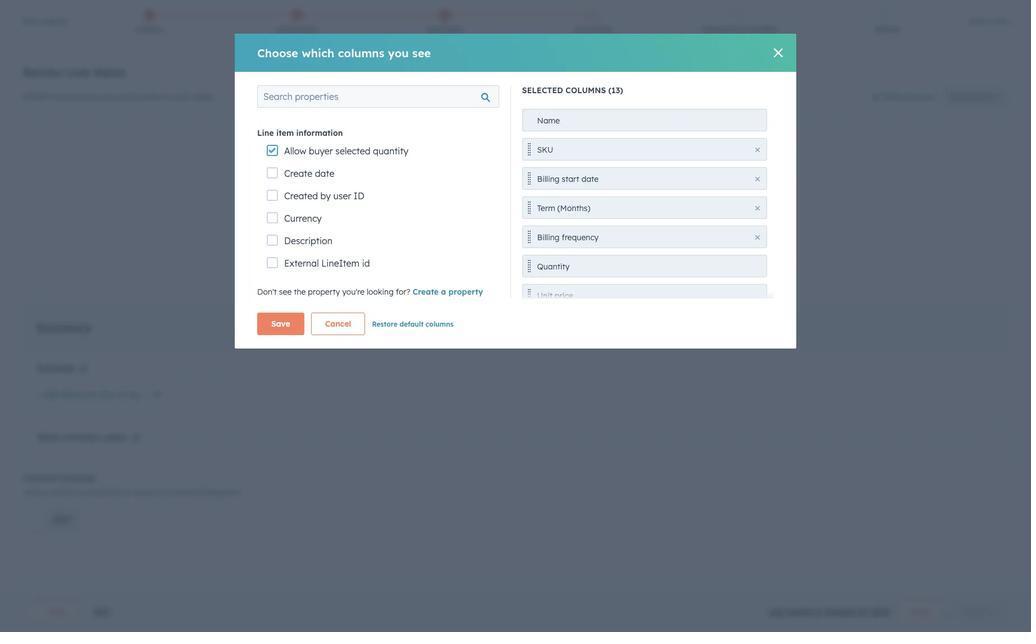 Task type: vqa. For each thing, say whether or not it's contained in the screenshot.
Create custom line item Create
yes



Task type: describe. For each thing, give the bounding box(es) containing it.
to inside talk to sales button
[[372, 10, 379, 18]]

to right "selling"
[[475, 254, 483, 264]]

ended.
[[203, 8, 233, 19]]

add for add line items for the products you're selling to your customer.
[[309, 254, 323, 264]]

selling
[[450, 254, 473, 264]]

subtotal
[[41, 440, 79, 452]]

summary
[[41, 398, 96, 412]]

items for to
[[358, 230, 388, 244]]

deal inside banner
[[133, 106, 157, 120]]

line
[[27, 106, 51, 120]]

learn
[[309, 277, 331, 287]]

select
[[323, 304, 346, 314]]

0 vertical spatial product
[[397, 277, 428, 287]]

(acv)
[[273, 173, 294, 183]]

add line items to your deal
[[309, 230, 461, 244]]

0 vertical spatial library
[[430, 277, 457, 287]]

new
[[105, 106, 129, 120]]

close image
[[1005, 10, 1014, 19]]

0 vertical spatial the
[[376, 254, 388, 264]]

3 menu item from the left
[[960, 28, 1018, 46]]

margin
[[245, 173, 271, 183]]

or
[[296, 8, 304, 19]]

your marketing hub professional trial has ended. have questions or need help?
[[11, 8, 346, 19]]

hub
[[83, 8, 102, 19]]

select from product library button
[[309, 298, 442, 320]]

(
[[383, 173, 386, 183]]

1 vertical spatial the
[[382, 277, 395, 287]]

your
[[11, 8, 32, 19]]

0 vertical spatial deal
[[63, 91, 78, 99]]

has
[[184, 8, 200, 19]]

upgrade link
[[793, 28, 851, 46]]

talk
[[358, 10, 370, 18]]

2 horizontal spatial deal
[[436, 230, 461, 244]]

for
[[363, 254, 374, 264]]

upgrade image
[[800, 33, 810, 43]]

back
[[35, 91, 52, 99]]

line inside button
[[521, 304, 535, 314]]

create custom line item
[[463, 304, 555, 314]]

line items in new deal
[[27, 106, 157, 120]]

help?
[[327, 8, 346, 19]]

custom
[[491, 304, 519, 314]]

create quote
[[940, 108, 991, 118]]

from
[[348, 304, 367, 314]]

deal amount (
[[333, 173, 386, 183]]

deal
[[333, 173, 350, 183]]

sales
[[381, 10, 398, 18]]

create for create custom line item
[[463, 304, 488, 314]]

items
[[54, 106, 87, 120]]



Task type: locate. For each thing, give the bounding box(es) containing it.
menu item right the marketplaces popup button
[[901, 28, 923, 46]]

1 horizontal spatial deal
[[133, 106, 157, 120]]

0 vertical spatial create
[[940, 108, 966, 118]]

deal
[[63, 91, 78, 99], [133, 106, 157, 120], [436, 230, 461, 244]]

quote
[[968, 108, 991, 118]]

0 vertical spatial your
[[407, 230, 433, 244]]

create inside "button"
[[940, 108, 966, 118]]

need
[[306, 8, 325, 19]]

total
[[41, 476, 63, 487]]

0 horizontal spatial deal
[[63, 91, 78, 99]]

create left custom
[[463, 304, 488, 314]]

product down products
[[397, 277, 428, 287]]

2 vertical spatial line
[[521, 304, 535, 314]]

menu item
[[854, 28, 876, 46], [901, 28, 923, 46], [960, 28, 1018, 46]]

2 horizontal spatial menu item
[[960, 28, 1018, 46]]

line
[[334, 230, 354, 244], [326, 254, 338, 264], [521, 304, 535, 314]]

menu
[[792, 28, 1018, 46]]

1 horizontal spatial menu item
[[901, 28, 923, 46]]

0 vertical spatial add
[[309, 230, 331, 244]]

marketplaces button
[[877, 28, 900, 46]]

library
[[430, 277, 457, 287], [402, 304, 428, 314]]

1 vertical spatial library
[[402, 304, 428, 314]]

items
[[358, 230, 388, 244], [341, 254, 361, 264]]

amount
[[352, 173, 381, 183]]

1 vertical spatial line
[[326, 254, 338, 264]]

0 horizontal spatial your
[[407, 230, 433, 244]]

0 horizontal spatial library
[[402, 304, 428, 314]]

trial
[[162, 8, 181, 19]]

1 add from the top
[[309, 230, 331, 244]]

margin (acv) : $0.00
[[245, 173, 319, 183]]

create custom line item button
[[448, 298, 569, 320]]

create
[[940, 108, 966, 118], [463, 304, 488, 314]]

2 vertical spatial deal
[[436, 230, 461, 244]]

add line items for the products you're selling to your customer.
[[309, 254, 539, 264]]

0 horizontal spatial create
[[463, 304, 488, 314]]

learn more about the product library
[[309, 277, 457, 287]]

your left the customer.
[[485, 254, 502, 264]]

1 vertical spatial your
[[485, 254, 502, 264]]

:
[[294, 173, 296, 183]]

items for for
[[341, 254, 361, 264]]

1 vertical spatial add
[[309, 254, 323, 264]]

menu item left the marketplaces popup button
[[854, 28, 876, 46]]

1 vertical spatial items
[[341, 254, 361, 264]]

2 add from the top
[[309, 254, 323, 264]]

1 menu item from the left
[[854, 28, 876, 46]]

the right for in the left top of the page
[[376, 254, 388, 264]]

create inside button
[[463, 304, 488, 314]]

deal up items
[[63, 91, 78, 99]]

add
[[309, 230, 331, 244], [309, 254, 323, 264]]

0 vertical spatial line
[[334, 230, 354, 244]]

library down "you're" at the top left of the page
[[430, 277, 457, 287]]

1 vertical spatial deal
[[133, 106, 157, 120]]

marketplaces image
[[883, 33, 894, 43]]

items left for in the left top of the page
[[341, 254, 361, 264]]

to right the "back"
[[54, 91, 61, 99]]

products
[[390, 254, 423, 264]]

library down learn more about the product library
[[402, 304, 428, 314]]

back to deal
[[35, 91, 78, 99]]

create left quote
[[940, 108, 966, 118]]

line for add line items to your deal
[[334, 230, 354, 244]]

create quote button
[[926, 102, 1005, 124]]

in
[[91, 106, 101, 120]]

value
[[107, 476, 131, 487]]

to
[[372, 10, 379, 18], [54, 91, 61, 99], [392, 230, 403, 244], [475, 254, 483, 264]]

learn more about the product library link
[[309, 277, 457, 287]]

talk to sales button
[[351, 7, 405, 21]]

product
[[397, 277, 428, 287], [369, 304, 400, 314]]

to up products
[[392, 230, 403, 244]]

your up add line items for the products you're selling to your customer.
[[407, 230, 433, 244]]

contract
[[66, 476, 104, 487]]

product inside button
[[369, 304, 400, 314]]

1 horizontal spatial your
[[485, 254, 502, 264]]

items up for in the left top of the page
[[358, 230, 388, 244]]

to right talk
[[372, 10, 379, 18]]

total contract value
[[41, 476, 131, 487]]

1 vertical spatial product
[[369, 304, 400, 314]]

line items in new deal banner
[[27, 99, 1005, 124]]

about
[[356, 277, 380, 287]]

deal up "you're" at the top left of the page
[[436, 230, 461, 244]]

product right from
[[369, 304, 400, 314]]

$0.00
[[298, 173, 319, 183]]

talk to sales
[[358, 10, 398, 18]]

create for create quote
[[940, 108, 966, 118]]

item
[[537, 304, 555, 314]]

select from product library
[[323, 304, 428, 314]]

you're
[[425, 254, 448, 264]]

customer.
[[504, 254, 539, 264]]

1 vertical spatial create
[[463, 304, 488, 314]]

0 vertical spatial items
[[358, 230, 388, 244]]

2 menu item from the left
[[901, 28, 923, 46]]

the
[[376, 254, 388, 264], [382, 277, 395, 287]]

menu item down the close icon
[[960, 28, 1018, 46]]

professional
[[105, 8, 160, 19]]

marketing
[[35, 8, 81, 19]]

1 horizontal spatial create
[[940, 108, 966, 118]]

have
[[237, 8, 256, 19]]

1 horizontal spatial library
[[430, 277, 457, 287]]

0 horizontal spatial menu item
[[854, 28, 876, 46]]

back to deal button
[[27, 91, 78, 99]]

questions
[[258, 8, 294, 19]]

more
[[334, 277, 354, 287]]

library inside button
[[402, 304, 428, 314]]

line for add line items for the products you're selling to your customer.
[[326, 254, 338, 264]]

your
[[407, 230, 433, 244], [485, 254, 502, 264]]

add for add line items to your deal
[[309, 230, 331, 244]]

deal right new
[[133, 106, 157, 120]]

the right about
[[382, 277, 395, 287]]



